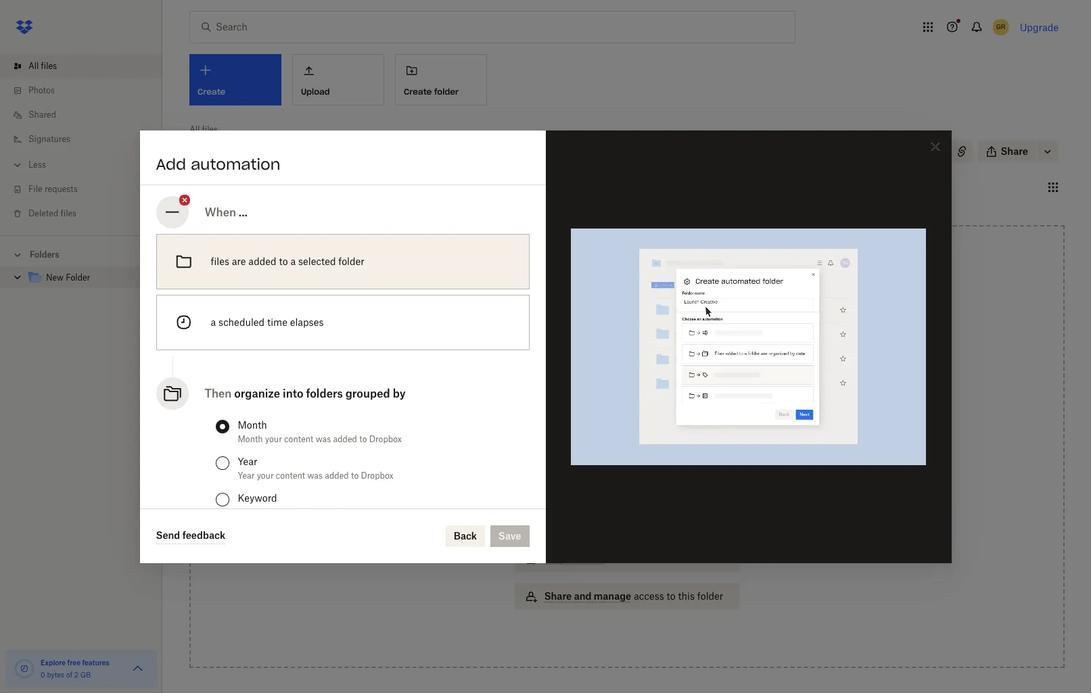 Task type: locate. For each thing, give the bounding box(es) containing it.
Month radio
[[216, 420, 229, 433]]

0 horizontal spatial by
[[264, 507, 274, 517]]

added up keywords
[[325, 471, 349, 481]]

add
[[631, 443, 649, 454]]

all up photos
[[28, 61, 39, 71]]

access for manage
[[634, 591, 664, 602]]

this right 'be'
[[674, 553, 691, 564]]

was inside month month your content was added to dropbox
[[316, 434, 331, 444]]

all files up photos
[[28, 61, 57, 71]]

new folder down folders button
[[46, 273, 90, 283]]

quota usage element
[[14, 658, 35, 680]]

of
[[66, 671, 72, 679]]

added inside more ways to add content 'element'
[[632, 553, 660, 564]]

photos
[[28, 85, 55, 95]]

1 vertical spatial a
[[211, 316, 216, 328]]

all up add automation
[[189, 124, 200, 135]]

content up keyword group by specific keywords
[[276, 471, 305, 481]]

1 horizontal spatial all files link
[[189, 123, 218, 137]]

this down request files to be added to this folder
[[678, 591, 695, 602]]

0 vertical spatial this
[[674, 553, 691, 564]]

files left are
[[211, 255, 229, 267]]

content inside more ways to add content 'element'
[[651, 443, 687, 454]]

2
[[74, 671, 78, 679]]

all files up add automation
[[189, 124, 218, 135]]

content right 'add'
[[651, 443, 687, 454]]

0 horizontal spatial share
[[545, 591, 572, 602]]

0 vertical spatial all
[[28, 61, 39, 71]]

share for share
[[1001, 145, 1028, 157]]

content up year year your content was added to dropbox
[[284, 434, 314, 444]]

your up 'keyword'
[[257, 471, 274, 481]]

files right deleted
[[61, 208, 77, 219]]

was for year
[[307, 471, 323, 481]]

dropbox
[[369, 434, 402, 444], [361, 471, 394, 481]]

folders
[[306, 387, 343, 400]]

month right month option on the bottom left of page
[[238, 419, 267, 431]]

month
[[238, 419, 267, 431], [238, 434, 263, 444]]

1 vertical spatial month
[[238, 434, 263, 444]]

files up add automation
[[202, 124, 218, 135]]

files up photos
[[41, 61, 57, 71]]

folder
[[434, 86, 459, 97], [338, 255, 364, 267], [693, 553, 719, 564], [698, 591, 723, 602]]

1 horizontal spatial access
[[914, 146, 940, 156]]

0 vertical spatial month
[[238, 419, 267, 431]]

new down folders
[[46, 273, 64, 283]]

to down month month your content was added to dropbox
[[351, 471, 359, 481]]

1 vertical spatial folder
[[66, 273, 90, 283]]

or
[[570, 374, 579, 386]]

files up the
[[594, 359, 614, 371]]

content inside month month your content was added to dropbox
[[284, 434, 314, 444]]

added up year year your content was added to dropbox
[[333, 434, 357, 444]]

dropbox for year
[[361, 471, 394, 481]]

month down organize
[[238, 434, 263, 444]]

0 vertical spatial a
[[291, 255, 296, 267]]

your
[[265, 434, 282, 444], [257, 471, 274, 481]]

to inside month month your content was added to dropbox
[[359, 434, 367, 444]]

by right grouped
[[393, 387, 406, 400]]

a left selected on the top left
[[291, 255, 296, 267]]

files
[[41, 61, 57, 71], [202, 124, 218, 135], [61, 208, 77, 219], [211, 255, 229, 267], [594, 359, 614, 371], [585, 553, 604, 564]]

1 vertical spatial access
[[634, 591, 664, 602]]

added right are
[[249, 255, 276, 267]]

0 vertical spatial new folder
[[189, 143, 259, 159]]

1 vertical spatial by
[[264, 507, 274, 517]]

have
[[894, 146, 912, 156]]

back button
[[446, 525, 485, 547]]

1 vertical spatial new
[[46, 273, 64, 283]]

to down grouped
[[359, 434, 367, 444]]

1 horizontal spatial share
[[1001, 145, 1028, 157]]

less
[[28, 160, 46, 170]]

year up 'keyword'
[[238, 471, 255, 481]]

1 horizontal spatial by
[[393, 387, 406, 400]]

0 horizontal spatial folder
[[66, 273, 90, 283]]

folder inside button
[[434, 86, 459, 97]]

by inside keyword group by specific keywords
[[264, 507, 274, 517]]

automation
[[191, 155, 280, 174]]

new folder up recents
[[189, 143, 259, 159]]

new folder
[[189, 143, 259, 159], [46, 273, 90, 283]]

0 horizontal spatial all files
[[28, 61, 57, 71]]

deleted files link
[[11, 202, 162, 226]]

group
[[238, 507, 262, 517]]

added inside month month your content was added to dropbox
[[333, 434, 357, 444]]

1 vertical spatial your
[[257, 471, 274, 481]]

0 vertical spatial all files link
[[11, 54, 162, 78]]

access right manage
[[634, 591, 664, 602]]

dropbox image
[[11, 14, 38, 41]]

your for month
[[265, 434, 282, 444]]

send feedback
[[156, 530, 225, 541]]

all files link up add automation
[[189, 123, 218, 137]]

year year your content was added to dropbox
[[238, 456, 394, 481]]

1 horizontal spatial folder
[[220, 143, 259, 159]]

time
[[267, 316, 288, 328]]

a
[[291, 255, 296, 267], [211, 316, 216, 328]]

less image
[[11, 158, 24, 172]]

0 horizontal spatial a
[[211, 316, 216, 328]]

upgrade
[[1020, 21, 1059, 33]]

into
[[283, 387, 304, 400]]

files inside more ways to add content 'element'
[[585, 553, 604, 564]]

new inside new folder link
[[46, 273, 64, 283]]

files are added to a selected folder
[[211, 255, 364, 267]]

year
[[238, 456, 257, 467], [238, 471, 255, 481]]

was up year year your content was added to dropbox
[[316, 434, 331, 444]]

dropbox inside year year your content was added to dropbox
[[361, 471, 394, 481]]

1 horizontal spatial a
[[291, 255, 296, 267]]

by
[[393, 387, 406, 400], [264, 507, 274, 517]]

all files link up shared link
[[11, 54, 162, 78]]

files left 'be'
[[585, 553, 604, 564]]

0 vertical spatial new
[[189, 143, 216, 159]]

1 vertical spatial was
[[307, 471, 323, 481]]

share inside more ways to add content 'element'
[[545, 591, 572, 602]]

signatures link
[[11, 127, 162, 152]]

folder
[[220, 143, 259, 159], [66, 273, 90, 283]]

0 vertical spatial was
[[316, 434, 331, 444]]

to down request files to be added to this folder
[[667, 591, 676, 602]]

gb
[[80, 671, 91, 679]]

new
[[189, 143, 216, 159], [46, 273, 64, 283]]

was inside year year your content was added to dropbox
[[307, 471, 323, 481]]

was
[[316, 434, 331, 444], [307, 471, 323, 481]]

added right 'be'
[[632, 553, 660, 564]]

scheduled
[[219, 316, 265, 328]]

feedback
[[182, 530, 225, 541]]

when
[[205, 205, 236, 219]]

create folder button
[[395, 54, 487, 106]]

0 vertical spatial folder
[[220, 143, 259, 159]]

to left 'be'
[[607, 553, 616, 564]]

added
[[249, 255, 276, 267], [333, 434, 357, 444], [325, 471, 349, 481], [632, 553, 660, 564]]

import
[[545, 515, 576, 526]]

1 horizontal spatial all files
[[189, 124, 218, 135]]

1 month from the top
[[238, 419, 267, 431]]

access inside more ways to add content 'element'
[[634, 591, 664, 602]]

0 vertical spatial dropbox
[[369, 434, 402, 444]]

to
[[279, 255, 288, 267], [639, 359, 649, 371], [359, 434, 367, 444], [620, 443, 629, 454], [351, 471, 359, 481], [607, 553, 616, 564], [663, 553, 672, 564], [667, 591, 676, 602]]

the
[[600, 374, 614, 386]]

then
[[205, 387, 232, 400]]

folder up recents
[[220, 143, 259, 159]]

a left scheduled
[[211, 316, 216, 328]]

1 vertical spatial new folder
[[46, 273, 90, 283]]

file requests link
[[11, 177, 162, 202]]

1 vertical spatial all files link
[[189, 123, 218, 137]]

back
[[454, 530, 477, 542]]

added inside year year your content was added to dropbox
[[325, 471, 349, 481]]

1 vertical spatial year
[[238, 471, 255, 481]]

your down organize
[[265, 434, 282, 444]]

1 horizontal spatial all
[[189, 124, 200, 135]]

access right have
[[914, 146, 940, 156]]

year right year radio
[[238, 456, 257, 467]]

your inside year year your content was added to dropbox
[[257, 471, 274, 481]]

0 vertical spatial all files
[[28, 61, 57, 71]]

all files link
[[11, 54, 162, 78], [189, 123, 218, 137]]

your inside month month your content was added to dropbox
[[265, 434, 282, 444]]

by down 'keyword'
[[264, 507, 274, 517]]

list containing all files
[[0, 46, 162, 235]]

new right the add
[[189, 143, 216, 159]]

access
[[545, 477, 578, 489]]

all files
[[28, 61, 57, 71], [189, 124, 218, 135]]

here
[[616, 359, 637, 371]]

0 horizontal spatial new
[[46, 273, 64, 283]]

1 vertical spatial share
[[545, 591, 572, 602]]

share inside button
[[1001, 145, 1028, 157]]

all
[[28, 61, 39, 71], [189, 124, 200, 135]]

to left 'add'
[[620, 443, 629, 454]]

more
[[567, 443, 592, 454]]

files inside list item
[[41, 61, 57, 71]]

keywords
[[308, 507, 344, 517]]

dropbox inside month month your content was added to dropbox
[[369, 434, 402, 444]]

access
[[914, 146, 940, 156], [634, 591, 664, 602]]

deleted
[[28, 208, 58, 219]]

0 vertical spatial your
[[265, 434, 282, 444]]

0 horizontal spatial all
[[28, 61, 39, 71]]

Year radio
[[216, 456, 229, 470]]

0 vertical spatial access
[[914, 146, 940, 156]]

requests
[[45, 184, 78, 194]]

0 horizontal spatial access
[[634, 591, 664, 602]]

this
[[674, 553, 691, 564], [678, 591, 695, 602]]

are
[[232, 255, 246, 267]]

grouped
[[346, 387, 390, 400]]

0 horizontal spatial new folder
[[46, 273, 90, 283]]

content
[[284, 434, 314, 444], [651, 443, 687, 454], [276, 471, 305, 481]]

keyword group by specific keywords
[[238, 492, 344, 517]]

organize into folders grouped by
[[234, 387, 406, 400]]

1 year from the top
[[238, 456, 257, 467]]

to right here
[[639, 359, 649, 371]]

was up keyword group by specific keywords
[[307, 471, 323, 481]]

content inside year year your content was added to dropbox
[[276, 471, 305, 481]]

content for year
[[276, 471, 305, 481]]

1 vertical spatial dropbox
[[361, 471, 394, 481]]

0 horizontal spatial all files link
[[11, 54, 162, 78]]

folder down folders button
[[66, 273, 90, 283]]

0 vertical spatial by
[[393, 387, 406, 400]]

folder inside add automation dialog
[[338, 255, 364, 267]]

list
[[0, 46, 162, 235]]

0 vertical spatial year
[[238, 456, 257, 467]]

add
[[156, 155, 186, 174]]

share and manage access to this folder
[[545, 591, 723, 602]]

organize
[[234, 387, 280, 400]]

0 vertical spatial share
[[1001, 145, 1028, 157]]



Task type: vqa. For each thing, say whether or not it's contained in the screenshot.
Choose a category to sort files by button
no



Task type: describe. For each thing, give the bounding box(es) containing it.
shared link
[[11, 103, 162, 127]]

a scheduled time elapses
[[211, 316, 324, 328]]

Keyword radio
[[216, 493, 229, 506]]

you
[[878, 146, 892, 156]]

1 vertical spatial all files
[[189, 124, 218, 135]]

free
[[67, 659, 81, 667]]

features
[[82, 659, 110, 667]]

all files inside "link"
[[28, 61, 57, 71]]

bytes
[[47, 671, 64, 679]]

send
[[156, 530, 180, 541]]

import button
[[515, 507, 740, 535]]

access for have
[[914, 146, 940, 156]]

'upload'
[[617, 374, 652, 386]]

photos link
[[11, 78, 162, 103]]

create folder
[[404, 86, 459, 97]]

specific
[[276, 507, 305, 517]]

content for month
[[284, 434, 314, 444]]

1 horizontal spatial new folder
[[189, 143, 259, 159]]

1 vertical spatial this
[[678, 591, 695, 602]]

keyword
[[238, 492, 277, 504]]

share for share and manage access to this folder
[[545, 591, 572, 602]]

create
[[404, 86, 432, 97]]

add automation
[[156, 155, 280, 174]]

to right 'be'
[[663, 553, 672, 564]]

request files to be added to this folder
[[545, 553, 719, 564]]

starred button
[[247, 176, 298, 198]]

recents
[[200, 182, 231, 192]]

button
[[655, 374, 685, 386]]

manage
[[594, 591, 631, 602]]

your for year
[[257, 471, 274, 481]]

signatures
[[28, 134, 70, 144]]

to inside year year your content was added to dropbox
[[351, 471, 359, 481]]

share button
[[978, 141, 1037, 162]]

elapses
[[290, 316, 324, 328]]

file requests
[[28, 184, 78, 194]]

explore
[[41, 659, 66, 667]]

folders
[[30, 250, 59, 260]]

all files list item
[[0, 54, 162, 78]]

drop
[[569, 359, 592, 371]]

file
[[28, 184, 42, 194]]

only you have access
[[858, 146, 940, 156]]

new folder link
[[27, 269, 152, 288]]

month month your content was added to dropbox
[[238, 419, 402, 444]]

to left selected on the top left
[[279, 255, 288, 267]]

dropbox for month
[[369, 434, 402, 444]]

folders button
[[0, 244, 162, 265]]

upgrade link
[[1020, 21, 1059, 33]]

drop files here to upload, or use the 'upload' button
[[569, 359, 685, 386]]

...
[[239, 205, 248, 219]]

ways
[[594, 443, 617, 454]]

request
[[545, 553, 583, 564]]

to inside drop files here to upload, or use the 'upload' button
[[639, 359, 649, 371]]

upload,
[[651, 359, 685, 371]]

recents button
[[189, 176, 242, 198]]

starred
[[258, 182, 287, 192]]

more ways to add content
[[567, 443, 687, 454]]

more ways to add content element
[[512, 441, 742, 624]]

shared
[[28, 110, 56, 120]]

2 month from the top
[[238, 434, 263, 444]]

selected
[[298, 255, 336, 267]]

1 horizontal spatial new
[[189, 143, 216, 159]]

access button
[[515, 470, 740, 497]]

files inside drop files here to upload, or use the 'upload' button
[[594, 359, 614, 371]]

only
[[858, 146, 876, 156]]

be
[[619, 553, 630, 564]]

all files link inside list
[[11, 54, 162, 78]]

all inside list item
[[28, 61, 39, 71]]

add automation dialog
[[140, 130, 952, 563]]

0
[[41, 671, 45, 679]]

files inside add automation dialog
[[211, 255, 229, 267]]

explore free features 0 bytes of 2 gb
[[41, 659, 110, 679]]

send feedback button
[[156, 528, 225, 544]]

deleted files
[[28, 208, 77, 219]]

2 year from the top
[[238, 471, 255, 481]]

was for month
[[316, 434, 331, 444]]

and
[[574, 591, 592, 602]]

1 vertical spatial all
[[189, 124, 200, 135]]

use
[[581, 374, 597, 386]]



